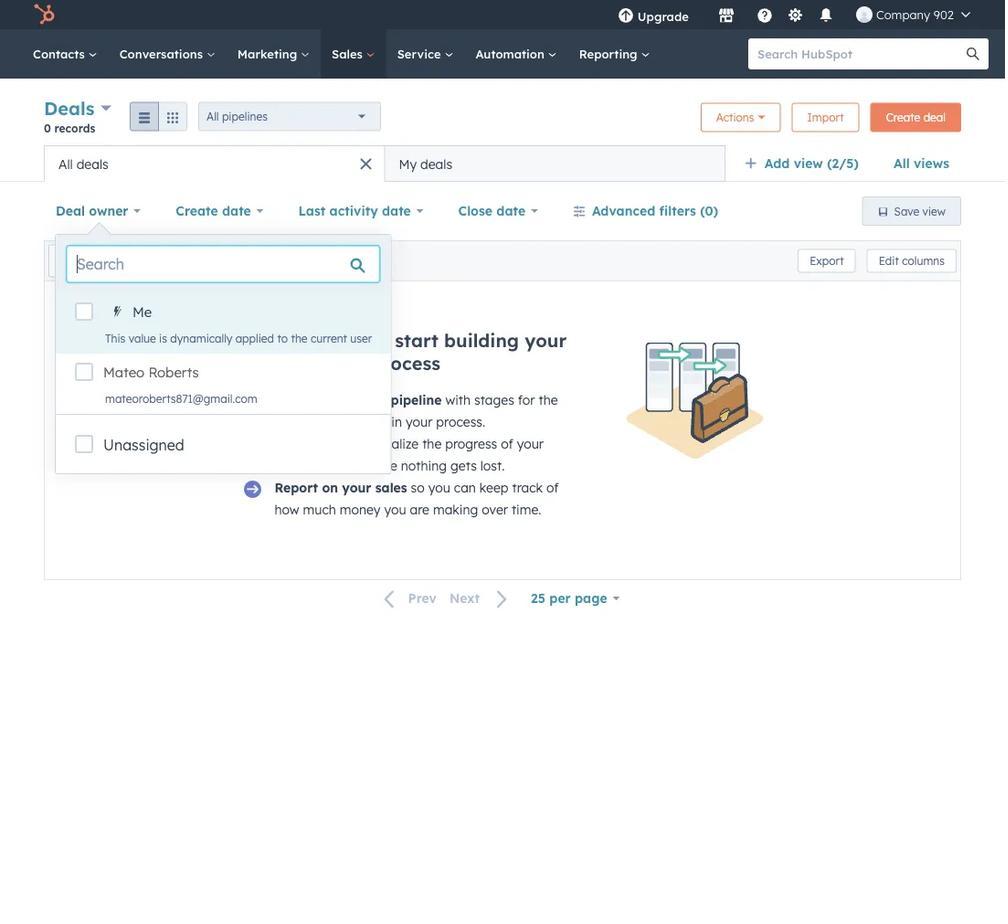 Task type: locate. For each thing, give the bounding box(es) containing it.
create deal
[[886, 111, 946, 124]]

the up the nothing
[[422, 436, 442, 452]]

sales
[[320, 352, 365, 375], [275, 458, 305, 474], [375, 480, 407, 496]]

building
[[444, 329, 519, 352]]

deals up 'milestones'
[[353, 392, 387, 408]]

menu
[[605, 0, 983, 29]]

mateo roberts image
[[856, 6, 873, 23]]

the inside with stages for the real-life milestones in your process.
[[539, 392, 558, 408]]

1 horizontal spatial the
[[422, 436, 442, 452]]

deal right a
[[325, 329, 365, 352]]

create up all views
[[886, 111, 920, 124]]

0 vertical spatial sales
[[320, 352, 365, 375]]

0 vertical spatial create
[[886, 111, 920, 124]]

to left start
[[371, 329, 389, 352]]

edit columns button
[[867, 249, 957, 273]]

902
[[934, 7, 954, 22]]

0 horizontal spatial all
[[58, 156, 73, 172]]

pipeline
[[391, 392, 442, 408]]

create down the all deals button
[[176, 203, 218, 219]]

advanced filters (0) button
[[561, 193, 730, 229]]

deals for all deals
[[76, 156, 109, 172]]

page
[[575, 590, 607, 606]]

0 vertical spatial of
[[501, 436, 513, 452]]

real-
[[275, 414, 302, 430]]

can
[[454, 480, 476, 496]]

your down pipeline at the top left
[[406, 414, 433, 430]]

0 horizontal spatial of
[[501, 436, 513, 452]]

1 horizontal spatial deals
[[353, 392, 387, 408]]

much
[[303, 502, 336, 518]]

1 horizontal spatial deal
[[924, 111, 946, 124]]

view right save on the top right
[[923, 204, 946, 218]]

date right activity
[[382, 203, 411, 219]]

all down 0 records
[[58, 156, 73, 172]]

a
[[308, 329, 320, 352]]

1 vertical spatial deal
[[325, 329, 365, 352]]

deals down records
[[76, 156, 109, 172]]

automation link
[[465, 29, 568, 79]]

list box containing me
[[56, 293, 390, 414]]

0 vertical spatial view
[[794, 155, 823, 171]]

actions button
[[701, 103, 781, 132]]

1 vertical spatial sales
[[275, 458, 305, 474]]

mateoroberts871@gmail.com
[[105, 392, 257, 405]]

1 horizontal spatial sales
[[320, 352, 365, 375]]

hubspot link
[[22, 4, 69, 26]]

0 horizontal spatial date
[[222, 203, 251, 219]]

all inside popup button
[[207, 110, 219, 123]]

views
[[914, 155, 949, 171]]

0 horizontal spatial create
[[176, 203, 218, 219]]

you right so
[[428, 480, 450, 496]]

to
[[371, 329, 389, 352], [277, 331, 288, 345], [352, 436, 364, 452]]

2 horizontal spatial deals
[[420, 156, 452, 172]]

date for create date
[[222, 203, 251, 219]]

0 vertical spatial the
[[291, 331, 308, 345]]

so you can keep track of how much money you are making over time.
[[275, 480, 559, 518]]

gets
[[450, 458, 477, 474]]

company 902
[[876, 7, 954, 22]]

all pipelines
[[207, 110, 268, 123]]

the right the for
[[539, 392, 558, 408]]

milestones
[[324, 414, 388, 430]]

0 vertical spatial you
[[428, 480, 450, 496]]

sales down sure
[[375, 480, 407, 496]]

create deal button
[[871, 103, 961, 132]]

25 per page
[[531, 590, 607, 606]]

25
[[531, 590, 546, 606]]

2 horizontal spatial sales
[[375, 480, 407, 496]]

next button
[[443, 587, 519, 611]]

sales inside to visualize the progress of your sales and make sure nothing gets lost.
[[275, 458, 305, 474]]

date right the close
[[496, 203, 526, 219]]

create
[[886, 111, 920, 124], [176, 203, 218, 219], [242, 329, 302, 352]]

deal owner
[[56, 203, 128, 219]]

all for all deals
[[58, 156, 73, 172]]

0 horizontal spatial view
[[794, 155, 823, 171]]

1 horizontal spatial date
[[382, 203, 411, 219]]

the inside to visualize the progress of your sales and make sure nothing gets lost.
[[422, 436, 442, 452]]

per
[[549, 590, 571, 606]]

visualize
[[368, 436, 419, 452]]

date down the all deals button
[[222, 203, 251, 219]]

1 vertical spatial of
[[546, 480, 559, 496]]

to up winning
[[277, 331, 288, 345]]

your inside to visualize the progress of your sales and make sure nothing gets lost.
[[517, 436, 544, 452]]

1 date from the left
[[222, 203, 251, 219]]

make
[[335, 458, 369, 474]]

with stages for the real-life milestones in your process.
[[275, 392, 558, 430]]

all views link
[[882, 145, 961, 182]]

2 date from the left
[[382, 203, 411, 219]]

notifications image
[[818, 8, 834, 25]]

edit columns
[[879, 254, 945, 268]]

the left a
[[291, 331, 308, 345]]

your
[[525, 329, 567, 352], [319, 392, 349, 408], [406, 414, 433, 430], [517, 436, 544, 452], [342, 480, 371, 496]]

you
[[428, 480, 450, 496], [384, 502, 406, 518]]

help button
[[749, 0, 780, 29]]

add
[[765, 155, 790, 171]]

to down 'milestones'
[[352, 436, 364, 452]]

2 vertical spatial the
[[422, 436, 442, 452]]

all inside button
[[58, 156, 73, 172]]

is
[[159, 331, 167, 345]]

0
[[44, 121, 51, 135]]

value
[[129, 331, 156, 345]]

current
[[311, 331, 347, 345]]

close date
[[458, 203, 526, 219]]

to inside to visualize the progress of your sales and make sure nothing gets lost.
[[352, 436, 364, 452]]

2 horizontal spatial the
[[539, 392, 558, 408]]

how
[[275, 502, 299, 518]]

you left are
[[384, 502, 406, 518]]

create for create deal
[[886, 111, 920, 124]]

create inside button
[[886, 111, 920, 124]]

time.
[[512, 502, 541, 518]]

3 date from the left
[[496, 203, 526, 219]]

my
[[399, 156, 417, 172]]

lost.
[[480, 458, 505, 474]]

of
[[501, 436, 513, 452], [546, 480, 559, 496]]

all
[[207, 110, 219, 123], [894, 155, 910, 171], [58, 156, 73, 172]]

25 per page button
[[519, 580, 632, 617]]

export
[[810, 254, 844, 268]]

add view (2/5) button
[[733, 145, 882, 182]]

1 vertical spatial view
[[923, 204, 946, 218]]

1 vertical spatial you
[[384, 502, 406, 518]]

view inside add view (2/5) "popup button"
[[794, 155, 823, 171]]

view
[[794, 155, 823, 171], [923, 204, 946, 218]]

create date button
[[164, 193, 276, 229]]

1 vertical spatial the
[[539, 392, 558, 408]]

all left views
[[894, 155, 910, 171]]

create left a
[[242, 329, 302, 352]]

start
[[395, 329, 439, 352]]

create inside create a deal to start building your winning sales process
[[242, 329, 302, 352]]

hubspot image
[[33, 4, 55, 26]]

2 horizontal spatial all
[[894, 155, 910, 171]]

create for create a deal to start building your winning sales process
[[242, 329, 302, 352]]

your up money on the left of page
[[342, 480, 371, 496]]

sales inside create a deal to start building your winning sales process
[[320, 352, 365, 375]]

of right track on the bottom of the page
[[546, 480, 559, 496]]

columns
[[902, 254, 945, 268]]

deal up views
[[924, 111, 946, 124]]

all left pipelines
[[207, 110, 219, 123]]

create date
[[176, 203, 251, 219]]

Search HubSpot search field
[[748, 38, 972, 69]]

view for add
[[794, 155, 823, 171]]

marketplaces button
[[707, 0, 746, 29]]

view inside save view button
[[923, 204, 946, 218]]

unassigned
[[103, 436, 184, 454]]

1 horizontal spatial all
[[207, 110, 219, 123]]

set up your deals pipeline
[[275, 392, 442, 408]]

of up lost. on the bottom of the page
[[501, 436, 513, 452]]

1 horizontal spatial of
[[546, 480, 559, 496]]

sales down current
[[320, 352, 365, 375]]

all deals button
[[44, 145, 385, 182]]

2 vertical spatial create
[[242, 329, 302, 352]]

1 horizontal spatial create
[[242, 329, 302, 352]]

list box
[[56, 293, 390, 414]]

your up the for
[[525, 329, 567, 352]]

my deals button
[[385, 145, 725, 182]]

service link
[[386, 29, 465, 79]]

group
[[130, 102, 187, 131]]

track
[[512, 480, 543, 496]]

deal inside create a deal to start building your winning sales process
[[325, 329, 365, 352]]

deals for my deals
[[420, 156, 452, 172]]

help image
[[757, 8, 773, 25]]

1 horizontal spatial view
[[923, 204, 946, 218]]

create inside popup button
[[176, 203, 218, 219]]

1 horizontal spatial to
[[352, 436, 364, 452]]

marketing
[[237, 46, 301, 61]]

1 vertical spatial create
[[176, 203, 218, 219]]

0 vertical spatial deal
[[924, 111, 946, 124]]

2 horizontal spatial date
[[496, 203, 526, 219]]

2 horizontal spatial create
[[886, 111, 920, 124]]

sales up report
[[275, 458, 305, 474]]

2 horizontal spatial to
[[371, 329, 389, 352]]

view right the add
[[794, 155, 823, 171]]

my deals
[[399, 156, 452, 172]]

pipelines
[[222, 110, 268, 123]]

deals right my
[[420, 156, 452, 172]]

0 horizontal spatial the
[[291, 331, 308, 345]]

pagination navigation
[[373, 586, 519, 611]]

close date button
[[446, 193, 550, 229]]

0 horizontal spatial sales
[[275, 458, 305, 474]]

date inside popup button
[[222, 203, 251, 219]]

0 horizontal spatial to
[[277, 331, 288, 345]]

0 horizontal spatial deal
[[325, 329, 365, 352]]

all for all views
[[894, 155, 910, 171]]

search button
[[958, 38, 989, 69]]

your up track on the bottom of the page
[[517, 436, 544, 452]]

0 horizontal spatial deals
[[76, 156, 109, 172]]



Task type: vqa. For each thing, say whether or not it's contained in the screenshot.
the date related to Close date
yes



Task type: describe. For each thing, give the bounding box(es) containing it.
search image
[[967, 48, 980, 60]]

of inside to visualize the progress of your sales and make sure nothing gets lost.
[[501, 436, 513, 452]]

are
[[410, 502, 429, 518]]

and
[[308, 458, 332, 474]]

on
[[322, 480, 338, 496]]

add view (2/5)
[[765, 155, 859, 171]]

actions
[[716, 111, 754, 124]]

process
[[371, 352, 441, 375]]

last activity date button
[[287, 193, 435, 229]]

prev button
[[373, 587, 443, 611]]

deals button
[[44, 95, 112, 122]]

your inside with stages for the real-life milestones in your process.
[[406, 414, 433, 430]]

all for all pipelines
[[207, 110, 219, 123]]

mateo roberts
[[103, 364, 199, 381]]

prev
[[408, 590, 437, 606]]

this value is dynamically applied to the current user
[[105, 331, 372, 345]]

last
[[298, 203, 326, 219]]

import button
[[792, 103, 860, 132]]

save
[[894, 204, 919, 218]]

close
[[458, 203, 493, 219]]

reporting
[[579, 46, 641, 61]]

your inside create a deal to start building your winning sales process
[[525, 329, 567, 352]]

money
[[340, 502, 381, 518]]

stages
[[474, 392, 514, 408]]

deal owner button
[[44, 193, 153, 229]]

(2/5)
[[827, 155, 859, 171]]

advanced filters (0)
[[592, 203, 718, 219]]

Search search field
[[67, 246, 380, 282]]

applied
[[235, 331, 274, 345]]

marketplaces image
[[718, 8, 735, 25]]

save view button
[[862, 196, 961, 226]]

life
[[302, 414, 320, 430]]

your right up
[[319, 392, 349, 408]]

company
[[876, 7, 930, 22]]

conversations link
[[108, 29, 226, 79]]

create a deal to start building your winning sales process
[[242, 329, 567, 375]]

making
[[433, 502, 478, 518]]

dynamically
[[170, 331, 232, 345]]

sales link
[[321, 29, 386, 79]]

settings image
[[787, 8, 804, 24]]

deals
[[44, 97, 95, 120]]

mateo
[[103, 364, 145, 381]]

for
[[518, 392, 535, 408]]

roberts
[[148, 364, 199, 381]]

of inside so you can keep track of how much money you are making over time.
[[546, 480, 559, 496]]

filters
[[659, 203, 696, 219]]

service
[[397, 46, 444, 61]]

to inside create a deal to start building your winning sales process
[[371, 329, 389, 352]]

2 vertical spatial sales
[[375, 480, 407, 496]]

set
[[275, 392, 295, 408]]

notifications button
[[810, 0, 842, 29]]

all pipelines button
[[198, 102, 381, 131]]

menu containing company 902
[[605, 0, 983, 29]]

deal inside button
[[924, 111, 946, 124]]

date for close date
[[496, 203, 526, 219]]

records
[[54, 121, 95, 135]]

winning
[[242, 352, 314, 375]]

save view
[[894, 204, 946, 218]]

so
[[411, 480, 425, 496]]

in
[[391, 414, 402, 430]]

report
[[275, 480, 318, 496]]

view for save
[[923, 204, 946, 218]]

process.
[[436, 414, 485, 430]]

up
[[299, 392, 316, 408]]

reporting link
[[568, 29, 661, 79]]

user
[[350, 331, 372, 345]]

activity
[[329, 203, 378, 219]]

over
[[482, 502, 508, 518]]

automation
[[476, 46, 548, 61]]

1 horizontal spatial you
[[428, 480, 450, 496]]

to visualize the progress of your sales and make sure nothing gets lost.
[[275, 436, 544, 474]]

all deals
[[58, 156, 109, 172]]

advanced
[[592, 203, 655, 219]]

last activity date
[[298, 203, 411, 219]]

(0)
[[700, 203, 718, 219]]

next
[[449, 590, 480, 606]]

contacts
[[33, 46, 88, 61]]

company 902 button
[[845, 0, 981, 29]]

conversations
[[119, 46, 206, 61]]

marketing link
[[226, 29, 321, 79]]

create for create date
[[176, 203, 218, 219]]

0 horizontal spatial you
[[384, 502, 406, 518]]

upgrade image
[[618, 8, 634, 25]]

group inside deals banner
[[130, 102, 187, 131]]

contacts link
[[22, 29, 108, 79]]

me
[[132, 303, 152, 321]]

Search name or description search field
[[48, 244, 264, 277]]

with
[[445, 392, 471, 408]]

export button
[[798, 249, 856, 273]]

deals banner
[[44, 95, 961, 145]]



